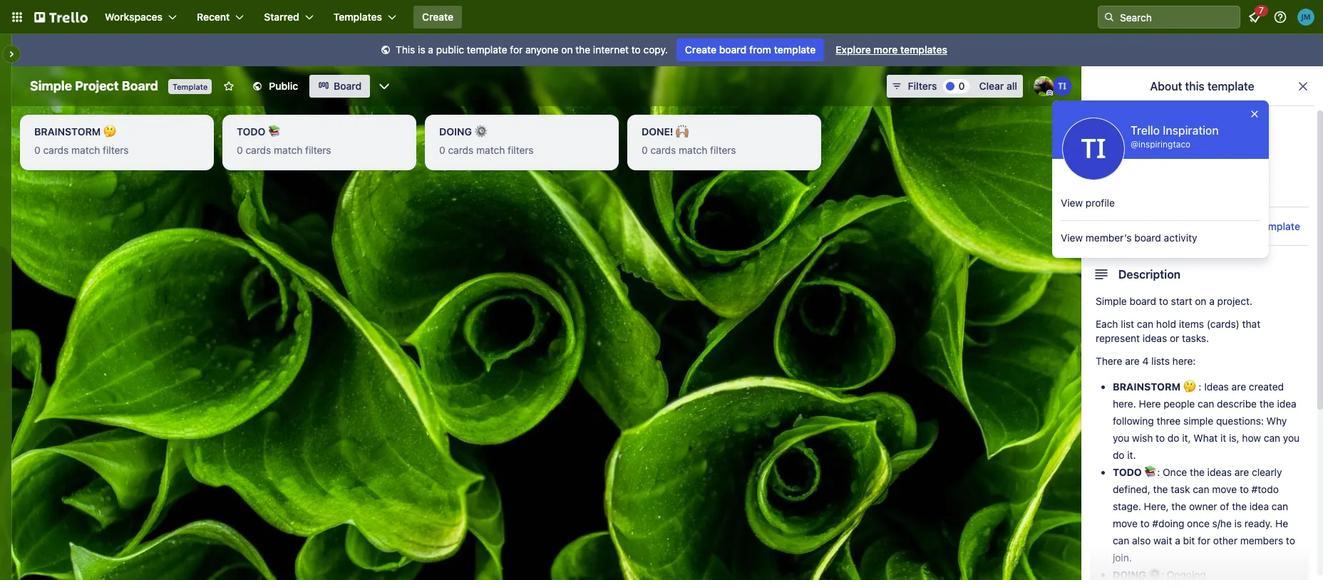 Task type: vqa. For each thing, say whether or not it's contained in the screenshot.
the bottom sm icon
no



Task type: describe. For each thing, give the bounding box(es) containing it.
public button
[[244, 75, 307, 98]]

0 horizontal spatial a
[[428, 44, 434, 56]]

it.
[[1128, 449, 1137, 462]]

create button
[[414, 6, 462, 29]]

inspiration
[[1164, 124, 1219, 137]]

TODO 📚 text field
[[228, 121, 411, 143]]

board for board
[[334, 80, 362, 92]]

wish
[[1133, 432, 1154, 444]]

1.6m
[[1163, 220, 1186, 232]]

about this template
[[1151, 80, 1255, 93]]

join.
[[1114, 552, 1133, 564]]

dmugisha link
[[1139, 148, 1192, 160]]

create for create
[[422, 11, 454, 23]]

member's
[[1086, 232, 1132, 244]]

filters for todo 📚 0 cards match filters
[[305, 144, 331, 156]]

4
[[1143, 355, 1149, 367]]

this
[[396, 44, 415, 56]]

is inside : once the ideas are clearly defined, the task can move to #todo stage. here, the owner of the idea can move to #doing once s/he is ready. he can also wait a bit for other members to join.
[[1235, 518, 1243, 530]]

todo 📚 0 cards match filters
[[237, 126, 331, 156]]

admins
[[1154, 121, 1193, 134]]

of
[[1221, 501, 1230, 513]]

wait
[[1154, 535, 1173, 547]]

to inside : ideas are created here. here people can describe the idea following three simple questions: why you wish to do it, what it is, how can you do it.
[[1156, 432, 1166, 444]]

to up also
[[1141, 518, 1150, 530]]

brainstorm for brainstorm 🤔
[[1114, 381, 1181, 393]]

board for board admins
[[1119, 121, 1151, 134]]

0 vertical spatial are
[[1126, 355, 1140, 367]]

#todo
[[1252, 484, 1280, 496]]

0 vertical spatial move
[[1213, 484, 1238, 496]]

owner
[[1190, 501, 1218, 513]]

this
[[1186, 80, 1205, 93]]

template inside button
[[1259, 220, 1301, 232]]

the left 'internet'
[[576, 44, 591, 56]]

: for 🤔
[[1199, 381, 1202, 393]]

open information menu image
[[1274, 10, 1288, 24]]

0 horizontal spatial is
[[418, 44, 426, 56]]

a inside : once the ideas are clearly defined, the task can move to #todo stage. here, the owner of the idea can move to #doing once s/he is ready. he can also wait a bit for other members to join.
[[1176, 535, 1181, 547]]

share
[[1229, 220, 1257, 232]]

share template button
[[1209, 219, 1301, 234]]

is,
[[1230, 432, 1240, 444]]

1 you from the left
[[1114, 432, 1130, 444]]

board for to
[[1130, 295, 1157, 307]]

1 vertical spatial a
[[1210, 295, 1215, 307]]

back to home image
[[34, 6, 88, 29]]

how
[[1243, 432, 1262, 444]]

0 for todo 📚 0 cards match filters
[[237, 144, 243, 156]]

simple for simple project board
[[30, 78, 72, 93]]

share template
[[1229, 220, 1301, 232]]

filters for brainstorm 🤔 0 cards match filters
[[103, 144, 129, 156]]

DONE! 🙌🏽 text field
[[633, 121, 816, 143]]

idea inside : ideas are created here. here people can describe the idea following three simple questions: why you wish to do it, what it is, how can you do it.
[[1278, 398, 1297, 410]]

profile
[[1086, 197, 1116, 209]]

🙌🏽
[[676, 126, 689, 138]]

all
[[1007, 80, 1018, 92]]

public
[[269, 80, 298, 92]]

explore more templates link
[[828, 39, 957, 61]]

BRAINSTORM 🤔 text field
[[26, 121, 208, 143]]

template
[[173, 82, 208, 91]]

todo for todo 📚 0 cards match filters
[[237, 126, 266, 138]]

lists
[[1152, 355, 1170, 367]]

anyone
[[526, 44, 559, 56]]

items
[[1180, 318, 1205, 330]]

starred button
[[256, 6, 322, 29]]

1 horizontal spatial on
[[1196, 295, 1207, 307]]

doing
[[439, 126, 472, 138]]

1 horizontal spatial dmugisha (dmugisha) image
[[1095, 148, 1131, 184]]

0 horizontal spatial do
[[1114, 449, 1125, 462]]

2 you from the left
[[1284, 432, 1301, 444]]

defined,
[[1114, 484, 1151, 496]]

brainstorm 🤔
[[1114, 381, 1197, 393]]

workspaces button
[[96, 6, 185, 29]]

Board name text field
[[23, 75, 166, 98]]

match for 🤔
[[71, 144, 100, 156]]

filters for done! 🙌🏽 0 cards match filters
[[711, 144, 737, 156]]

trello inspiration (inspiringtaco) image
[[1063, 118, 1126, 180]]

here:
[[1173, 355, 1197, 367]]

brainstorm 🤔 0 cards match filters
[[34, 126, 129, 156]]

cards for done!
[[651, 144, 676, 156]]

board inside text field
[[122, 78, 158, 93]]

here.
[[1114, 398, 1137, 410]]

activity
[[1165, 232, 1198, 244]]

0 for done! 🙌🏽 0 cards match filters
[[642, 144, 648, 156]]

to down he
[[1287, 535, 1296, 547]]

why
[[1267, 415, 1288, 427]]

customize views image
[[378, 79, 392, 93]]

once
[[1163, 467, 1188, 479]]

other
[[1214, 535, 1238, 547]]

s/he
[[1213, 518, 1233, 530]]

dmugisha
[[1139, 148, 1192, 160]]

jeremy miller (jeremymiller198) image
[[1298, 9, 1315, 26]]

can up the join.
[[1114, 535, 1130, 547]]

board admins
[[1119, 121, 1193, 134]]

to left "#todo"
[[1240, 484, 1250, 496]]

created
[[1250, 381, 1285, 393]]

it,
[[1183, 432, 1192, 444]]

recent
[[197, 11, 230, 23]]

DOING ⚙️ text field
[[431, 121, 613, 143]]

close image
[[1250, 108, 1261, 120]]

📚 for todo 📚 0 cards match filters
[[268, 126, 281, 138]]

664.2k
[[1111, 220, 1146, 232]]

it
[[1221, 432, 1227, 444]]

templates button
[[325, 6, 405, 29]]

view profile
[[1061, 197, 1116, 209]]

explore
[[836, 44, 872, 56]]

recent button
[[188, 6, 253, 29]]

create board from template link
[[677, 39, 825, 61]]

filters
[[909, 80, 938, 92]]

bit
[[1184, 535, 1196, 547]]

project.
[[1218, 295, 1253, 307]]

(cards)
[[1207, 318, 1240, 330]]

0 for brainstorm 🤔 0 cards match filters
[[34, 144, 40, 156]]

templates
[[334, 11, 382, 23]]

doing ⚙️ 0 cards match filters
[[439, 126, 534, 156]]

0 vertical spatial on
[[562, 44, 573, 56]]

once
[[1188, 518, 1210, 530]]

7 notifications image
[[1247, 9, 1264, 26]]

from
[[750, 44, 772, 56]]

sm image
[[379, 44, 393, 58]]

🤔 for brainstorm 🤔 0 cards match filters
[[103, 126, 116, 138]]

@dmugisha
[[1139, 162, 1193, 174]]

primary element
[[0, 0, 1324, 34]]

the inside : ideas are created here. here people can describe the idea following three simple questions: why you wish to do it, what it is, how can you do it.
[[1260, 398, 1275, 410]]

here
[[1140, 398, 1162, 410]]

inspiringtaco
[[1139, 139, 1191, 150]]

1 vertical spatial board
[[1135, 232, 1162, 244]]

done! 🙌🏽 0 cards match filters
[[642, 126, 737, 156]]

the right once
[[1191, 467, 1205, 479]]

match for 🙌🏽
[[679, 144, 708, 156]]

clearly
[[1253, 467, 1283, 479]]

he
[[1276, 518, 1289, 530]]



Task type: locate. For each thing, give the bounding box(es) containing it.
view member's board activity
[[1061, 232, 1198, 244]]

on right anyone
[[562, 44, 573, 56]]

to right 'wish'
[[1156, 432, 1166, 444]]

1 horizontal spatial create
[[685, 44, 717, 56]]

2 view from the top
[[1061, 232, 1084, 244]]

2 vertical spatial board
[[1130, 295, 1157, 307]]

@
[[1131, 139, 1139, 150]]

members
[[1241, 535, 1284, 547]]

1 vertical spatial ideas
[[1208, 467, 1233, 479]]

board
[[720, 44, 747, 56], [1135, 232, 1162, 244], [1130, 295, 1157, 307]]

create board from template
[[685, 44, 816, 56]]

0 horizontal spatial todo
[[237, 126, 266, 138]]

4 filters from the left
[[711, 144, 737, 156]]

filters inside todo 📚 0 cards match filters
[[305, 144, 331, 156]]

todo down public button
[[237, 126, 266, 138]]

simple
[[1184, 415, 1214, 427]]

match inside todo 📚 0 cards match filters
[[274, 144, 303, 156]]

three
[[1157, 415, 1181, 427]]

0 vertical spatial view
[[1061, 197, 1084, 209]]

a left project.
[[1210, 295, 1215, 307]]

⚙️
[[475, 126, 488, 138]]

each list can hold items (cards) that represent ideas or tasks.
[[1096, 318, 1261, 345]]

0 horizontal spatial create
[[422, 11, 454, 23]]

to left copy.
[[632, 44, 641, 56]]

1 vertical spatial is
[[1235, 518, 1243, 530]]

template right this on the top right of page
[[1208, 80, 1255, 93]]

this is a public template for anyone on the internet to copy.
[[396, 44, 668, 56]]

template right public
[[467, 44, 508, 56]]

clear
[[980, 80, 1005, 92]]

cards for doing
[[448, 144, 474, 156]]

idea inside : once the ideas are clearly defined, the task can move to #todo stage. here, the owner of the idea can move to #doing once s/he is ready. he can also wait a bit for other members to join.
[[1250, 501, 1270, 513]]

ideas inside each list can hold items (cards) that represent ideas or tasks.
[[1143, 332, 1168, 345]]

is right s/he
[[1235, 518, 1243, 530]]

cards for todo
[[246, 144, 271, 156]]

are up describe
[[1232, 381, 1247, 393]]

filters inside doing ⚙️ 0 cards match filters
[[508, 144, 534, 156]]

cards inside brainstorm 🤔 0 cards match filters
[[43, 144, 69, 156]]

questions:
[[1217, 415, 1265, 427]]

move down stage.
[[1114, 518, 1138, 530]]

2 match from the left
[[274, 144, 303, 156]]

1 horizontal spatial for
[[1198, 535, 1211, 547]]

2 cards from the left
[[246, 144, 271, 156]]

0 vertical spatial 📚
[[268, 126, 281, 138]]

cards inside done! 🙌🏽 0 cards match filters
[[651, 144, 676, 156]]

0 vertical spatial simple
[[30, 78, 72, 93]]

0 horizontal spatial dmugisha (dmugisha) image
[[1034, 76, 1054, 96]]

cards
[[43, 144, 69, 156], [246, 144, 271, 156], [448, 144, 474, 156], [651, 144, 676, 156]]

0 vertical spatial create
[[422, 11, 454, 23]]

move up of
[[1213, 484, 1238, 496]]

1 vertical spatial move
[[1114, 518, 1138, 530]]

a
[[428, 44, 434, 56], [1210, 295, 1215, 307], [1176, 535, 1181, 547]]

todo for todo 📚
[[1114, 467, 1143, 479]]

: ideas are created here. here people can describe the idea following three simple questions: why you wish to do it, what it is, how can you do it.
[[1114, 381, 1301, 462]]

0 horizontal spatial board
[[122, 78, 158, 93]]

the down task
[[1172, 501, 1187, 513]]

ideas down it
[[1208, 467, 1233, 479]]

match down 🙌🏽
[[679, 144, 708, 156]]

1 cards from the left
[[43, 144, 69, 156]]

0 horizontal spatial idea
[[1250, 501, 1270, 513]]

🤔 up people
[[1184, 381, 1197, 393]]

brainstorm down board name text field
[[34, 126, 101, 138]]

🤔 for brainstorm 🤔
[[1184, 381, 1197, 393]]

1 vertical spatial simple
[[1096, 295, 1128, 307]]

4 match from the left
[[679, 144, 708, 156]]

tasks.
[[1183, 332, 1210, 345]]

1 vertical spatial do
[[1114, 449, 1125, 462]]

1 vertical spatial brainstorm
[[1114, 381, 1181, 393]]

can up simple
[[1198, 398, 1215, 410]]

star or unstar board image
[[224, 81, 235, 92]]

dmugisha @dmugisha
[[1139, 148, 1193, 174]]

0 vertical spatial board
[[720, 44, 747, 56]]

description
[[1119, 268, 1181, 281]]

to left start
[[1160, 295, 1169, 307]]

cards for brainstorm
[[43, 144, 69, 156]]

the up here,
[[1154, 484, 1169, 496]]

search image
[[1104, 11, 1116, 23]]

match down brainstorm 🤔 text field
[[71, 144, 100, 156]]

: inside : ideas are created here. here people can describe the idea following three simple questions: why you wish to do it, what it is, how can you do it.
[[1199, 381, 1202, 393]]

📚 left once
[[1145, 467, 1158, 479]]

simple project board
[[30, 78, 158, 93]]

brainstorm inside brainstorm 🤔 0 cards match filters
[[34, 126, 101, 138]]

view for view member's board activity
[[1061, 232, 1084, 244]]

view left 'profile'
[[1061, 197, 1084, 209]]

can
[[1138, 318, 1154, 330], [1198, 398, 1215, 410], [1265, 432, 1281, 444], [1194, 484, 1210, 496], [1272, 501, 1289, 513], [1114, 535, 1130, 547]]

clear all
[[980, 80, 1018, 92]]

can down the why
[[1265, 432, 1281, 444]]

1 horizontal spatial idea
[[1278, 398, 1297, 410]]

the down created
[[1260, 398, 1275, 410]]

0 horizontal spatial brainstorm
[[34, 126, 101, 138]]

view
[[1061, 197, 1084, 209], [1061, 232, 1084, 244]]

1 horizontal spatial brainstorm
[[1114, 381, 1181, 393]]

ready.
[[1245, 518, 1273, 530]]

1 horizontal spatial is
[[1235, 518, 1243, 530]]

simple left project
[[30, 78, 72, 93]]

0 vertical spatial dmugisha (dmugisha) image
[[1034, 76, 1054, 96]]

hold
[[1157, 318, 1177, 330]]

1 vertical spatial 📚
[[1145, 467, 1158, 479]]

ideas inside : once the ideas are clearly defined, the task can move to #todo stage. here, the owner of the idea can move to #doing once s/he is ready. he can also wait a bit for other members to join.
[[1208, 467, 1233, 479]]

filters down done! 🙌🏽 text box
[[711, 144, 737, 156]]

0 for doing ⚙️ 0 cards match filters
[[439, 144, 446, 156]]

0 horizontal spatial simple
[[30, 78, 72, 93]]

each
[[1096, 318, 1119, 330]]

0 vertical spatial for
[[510, 44, 523, 56]]

dmugisha (dmugisha) image right all
[[1034, 76, 1054, 96]]

public
[[436, 44, 464, 56]]

: left once
[[1158, 467, 1161, 479]]

0 inside brainstorm 🤔 0 cards match filters
[[34, 144, 40, 156]]

template right from
[[774, 44, 816, 56]]

1 horizontal spatial do
[[1168, 432, 1180, 444]]

0 inside doing ⚙️ 0 cards match filters
[[439, 144, 446, 156]]

📚
[[268, 126, 281, 138], [1145, 467, 1158, 479]]

more
[[874, 44, 898, 56]]

1 view from the top
[[1061, 197, 1084, 209]]

stage.
[[1114, 501, 1142, 513]]

list
[[1122, 318, 1135, 330]]

1 filters from the left
[[103, 144, 129, 156]]

🤔 inside brainstorm 🤔 0 cards match filters
[[103, 126, 116, 138]]

create inside button
[[422, 11, 454, 23]]

explore more templates
[[836, 44, 948, 56]]

cards down doing at the top of page
[[448, 144, 474, 156]]

done!
[[642, 126, 674, 138]]

simple for simple board to start on a project.
[[1096, 295, 1128, 307]]

do
[[1168, 432, 1180, 444], [1114, 449, 1125, 462]]

a left public
[[428, 44, 434, 56]]

cards inside doing ⚙️ 0 cards match filters
[[448, 144, 474, 156]]

1 vertical spatial dmugisha (dmugisha) image
[[1095, 148, 1131, 184]]

filters down doing ⚙️ text box
[[508, 144, 534, 156]]

represent
[[1096, 332, 1141, 345]]

1 vertical spatial for
[[1198, 535, 1211, 547]]

0 vertical spatial ideas
[[1143, 332, 1168, 345]]

templates
[[901, 44, 948, 56]]

people
[[1164, 398, 1196, 410]]

todo inside todo 📚 0 cards match filters
[[237, 126, 266, 138]]

also
[[1133, 535, 1152, 547]]

1 vertical spatial 🤔
[[1184, 381, 1197, 393]]

for right "bit"
[[1198, 535, 1211, 547]]

0 horizontal spatial on
[[562, 44, 573, 56]]

1 horizontal spatial 🤔
[[1184, 381, 1197, 393]]

todo up the defined,
[[1114, 467, 1143, 479]]

trello inspiration (inspiringtaco) image
[[1053, 76, 1073, 96]]

idea up the why
[[1278, 398, 1297, 410]]

match down ⚙️
[[477, 144, 505, 156]]

: inside : once the ideas are clearly defined, the task can move to #todo stage. here, the owner of the idea can move to #doing once s/he is ready. he can also wait a bit for other members to join.
[[1158, 467, 1161, 479]]

filters down todo 📚 text field
[[305, 144, 331, 156]]

board right project
[[122, 78, 158, 93]]

is
[[418, 44, 426, 56], [1235, 518, 1243, 530]]

1 match from the left
[[71, 144, 100, 156]]

board up list
[[1130, 295, 1157, 307]]

are inside : once the ideas are clearly defined, the task can move to #todo stage. here, the owner of the idea can move to #doing once s/he is ready. he can also wait a bit for other members to join.
[[1235, 467, 1250, 479]]

board left customize views image
[[334, 80, 362, 92]]

can inside each list can hold items (cards) that represent ideas or tasks.
[[1138, 318, 1154, 330]]

1 horizontal spatial ideas
[[1208, 467, 1233, 479]]

0 horizontal spatial you
[[1114, 432, 1130, 444]]

0 horizontal spatial :
[[1158, 467, 1161, 479]]

match down todo 📚 text field
[[274, 144, 303, 156]]

0 horizontal spatial 📚
[[268, 126, 281, 138]]

starred
[[264, 11, 299, 23]]

create up public
[[422, 11, 454, 23]]

the right of
[[1233, 501, 1248, 513]]

0
[[959, 80, 966, 92], [34, 144, 40, 156], [237, 144, 243, 156], [439, 144, 446, 156], [642, 144, 648, 156]]

workspaces
[[105, 11, 163, 23]]

1 horizontal spatial a
[[1176, 535, 1181, 547]]

ideas down hold
[[1143, 332, 1168, 345]]

cards inside todo 📚 0 cards match filters
[[246, 144, 271, 156]]

0 vertical spatial brainstorm
[[34, 126, 101, 138]]

match inside done! 🙌🏽 0 cards match filters
[[679, 144, 708, 156]]

describe
[[1218, 398, 1258, 410]]

view for view profile
[[1061, 197, 1084, 209]]

idea up ready.
[[1250, 501, 1270, 513]]

for left anyone
[[510, 44, 523, 56]]

2 horizontal spatial a
[[1210, 295, 1215, 307]]

0 vertical spatial :
[[1199, 381, 1202, 393]]

is right this on the top left of page
[[418, 44, 426, 56]]

brainstorm up here on the right bottom of page
[[1114, 381, 1181, 393]]

0 inside done! 🙌🏽 0 cards match filters
[[642, 144, 648, 156]]

for
[[510, 44, 523, 56], [1198, 535, 1211, 547]]

board left 1.6m
[[1135, 232, 1162, 244]]

dmugisha (dmugisha) image left @
[[1095, 148, 1131, 184]]

1 vertical spatial :
[[1158, 467, 1161, 479]]

this member is an admin of this board. image
[[1047, 90, 1054, 96]]

Search field
[[1116, 6, 1240, 28]]

1 vertical spatial todo
[[1114, 467, 1143, 479]]

a left "bit"
[[1176, 535, 1181, 547]]

1 vertical spatial idea
[[1250, 501, 1270, 513]]

you down the why
[[1284, 432, 1301, 444]]

start
[[1172, 295, 1193, 307]]

about
[[1151, 80, 1183, 93]]

0 vertical spatial 🤔
[[103, 126, 116, 138]]

match inside brainstorm 🤔 0 cards match filters
[[71, 144, 100, 156]]

1 horizontal spatial :
[[1199, 381, 1202, 393]]

match for 📚
[[274, 144, 303, 156]]

do left it.
[[1114, 449, 1125, 462]]

1 vertical spatial create
[[685, 44, 717, 56]]

0 vertical spatial do
[[1168, 432, 1180, 444]]

#doing
[[1153, 518, 1185, 530]]

: left ideas
[[1199, 381, 1202, 393]]

1 horizontal spatial 📚
[[1145, 467, 1158, 479]]

cards down brainstorm 🤔 text field
[[43, 144, 69, 156]]

0 vertical spatial a
[[428, 44, 434, 56]]

template right share
[[1259, 220, 1301, 232]]

2 horizontal spatial board
[[1119, 121, 1151, 134]]

simple inside board name text field
[[30, 78, 72, 93]]

1 vertical spatial on
[[1196, 295, 1207, 307]]

0 horizontal spatial 🤔
[[103, 126, 116, 138]]

todo
[[237, 126, 266, 138], [1114, 467, 1143, 479]]

0 horizontal spatial move
[[1114, 518, 1138, 530]]

create for create board from template
[[685, 44, 717, 56]]

1 horizontal spatial move
[[1213, 484, 1238, 496]]

0 inside todo 📚 0 cards match filters
[[237, 144, 243, 156]]

📚 down public button
[[268, 126, 281, 138]]

task
[[1171, 484, 1191, 496]]

filters inside brainstorm 🤔 0 cards match filters
[[103, 144, 129, 156]]

simple
[[30, 78, 72, 93], [1096, 295, 1128, 307]]

:
[[1199, 381, 1202, 393], [1158, 467, 1161, 479]]

are left 4
[[1126, 355, 1140, 367]]

project
[[75, 78, 119, 93]]

2 vertical spatial a
[[1176, 535, 1181, 547]]

0 vertical spatial is
[[418, 44, 426, 56]]

can right list
[[1138, 318, 1154, 330]]

you up it.
[[1114, 432, 1130, 444]]

idea
[[1278, 398, 1297, 410], [1250, 501, 1270, 513]]

for inside : once the ideas are clearly defined, the task can move to #todo stage. here, the owner of the idea can move to #doing once s/he is ready. he can also wait a bit for other members to join.
[[1198, 535, 1211, 547]]

2 filters from the left
[[305, 144, 331, 156]]

can up owner
[[1194, 484, 1210, 496]]

3 match from the left
[[477, 144, 505, 156]]

view left member's at the right top of page
[[1061, 232, 1084, 244]]

1 horizontal spatial board
[[334, 80, 362, 92]]

0 horizontal spatial for
[[510, 44, 523, 56]]

match for ⚙️
[[477, 144, 505, 156]]

3 filters from the left
[[508, 144, 534, 156]]

: once the ideas are clearly defined, the task can move to #todo stage. here, the owner of the idea can move to #doing once s/he is ready. he can also wait a bit for other members to join.
[[1114, 467, 1296, 564]]

1 vertical spatial are
[[1232, 381, 1247, 393]]

on right start
[[1196, 295, 1207, 307]]

filters inside done! 🙌🏽 0 cards match filters
[[711, 144, 737, 156]]

: for 📚
[[1158, 467, 1161, 479]]

filters down brainstorm 🤔 text field
[[103, 144, 129, 156]]

internet
[[593, 44, 629, 56]]

simple board to start on a project.
[[1096, 295, 1253, 307]]

brainstorm for brainstorm 🤔 0 cards match filters
[[34, 126, 101, 138]]

4 cards from the left
[[651, 144, 676, 156]]

0 horizontal spatial ideas
[[1143, 332, 1168, 345]]

🤔 down project
[[103, 126, 116, 138]]

filters
[[103, 144, 129, 156], [305, 144, 331, 156], [508, 144, 534, 156], [711, 144, 737, 156]]

1 horizontal spatial todo
[[1114, 467, 1143, 479]]

there
[[1096, 355, 1123, 367]]

1 horizontal spatial simple
[[1096, 295, 1128, 307]]

that
[[1243, 318, 1261, 330]]

simple up each
[[1096, 295, 1128, 307]]

1 horizontal spatial you
[[1284, 432, 1301, 444]]

0 vertical spatial idea
[[1278, 398, 1297, 410]]

📚 inside todo 📚 0 cards match filters
[[268, 126, 281, 138]]

📚 for todo 📚
[[1145, 467, 1158, 479]]

are inside : ideas are created here. here people can describe the idea following three simple questions: why you wish to do it, what it is, how can you do it.
[[1232, 381, 1247, 393]]

0 vertical spatial todo
[[237, 126, 266, 138]]

the
[[576, 44, 591, 56], [1260, 398, 1275, 410], [1191, 467, 1205, 479], [1154, 484, 1169, 496], [1172, 501, 1187, 513], [1233, 501, 1248, 513]]

cards down todo 📚 text field
[[246, 144, 271, 156]]

or
[[1171, 332, 1180, 345]]

dmugisha (dmugisha) image
[[1034, 76, 1054, 96], [1095, 148, 1131, 184]]

board for from
[[720, 44, 747, 56]]

create right copy.
[[685, 44, 717, 56]]

board up @
[[1119, 121, 1151, 134]]

do left the it, in the right bottom of the page
[[1168, 432, 1180, 444]]

are left the clearly
[[1235, 467, 1250, 479]]

here,
[[1145, 501, 1170, 513]]

2 vertical spatial are
[[1235, 467, 1250, 479]]

copy.
[[644, 44, 668, 56]]

3 cards from the left
[[448, 144, 474, 156]]

cards down done!
[[651, 144, 676, 156]]

filters for doing ⚙️ 0 cards match filters
[[508, 144, 534, 156]]

match inside doing ⚙️ 0 cards match filters
[[477, 144, 505, 156]]

1 vertical spatial view
[[1061, 232, 1084, 244]]

create
[[422, 11, 454, 23], [685, 44, 717, 56]]

can up he
[[1272, 501, 1289, 513]]

board left from
[[720, 44, 747, 56]]

on
[[562, 44, 573, 56], [1196, 295, 1207, 307]]



